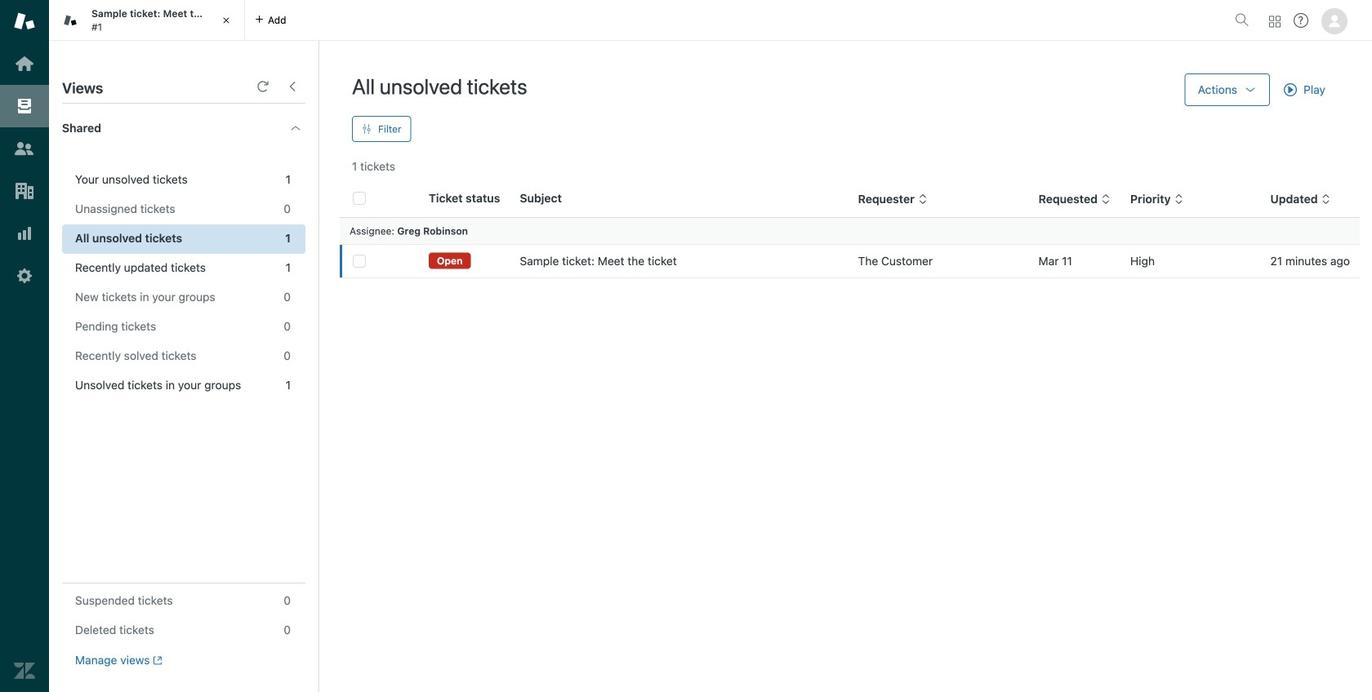 Task type: vqa. For each thing, say whether or not it's contained in the screenshot.
heading
yes



Task type: describe. For each thing, give the bounding box(es) containing it.
tabs tab list
[[49, 0, 1228, 41]]

admin image
[[14, 265, 35, 287]]

main element
[[0, 0, 49, 693]]

views image
[[14, 96, 35, 117]]

organizations image
[[14, 181, 35, 202]]

refresh views pane image
[[256, 80, 270, 93]]

customers image
[[14, 138, 35, 159]]

get started image
[[14, 53, 35, 74]]

zendesk products image
[[1269, 16, 1281, 27]]

opens in a new tab image
[[150, 656, 162, 666]]



Task type: locate. For each thing, give the bounding box(es) containing it.
get help image
[[1294, 13, 1309, 28]]

reporting image
[[14, 223, 35, 244]]

hide panel views image
[[286, 80, 299, 93]]

zendesk image
[[14, 661, 35, 682]]

heading
[[49, 104, 319, 153]]

row
[[340, 245, 1360, 278]]

tab
[[49, 0, 245, 41]]

close image
[[218, 12, 234, 29]]

zendesk support image
[[14, 11, 35, 32]]



